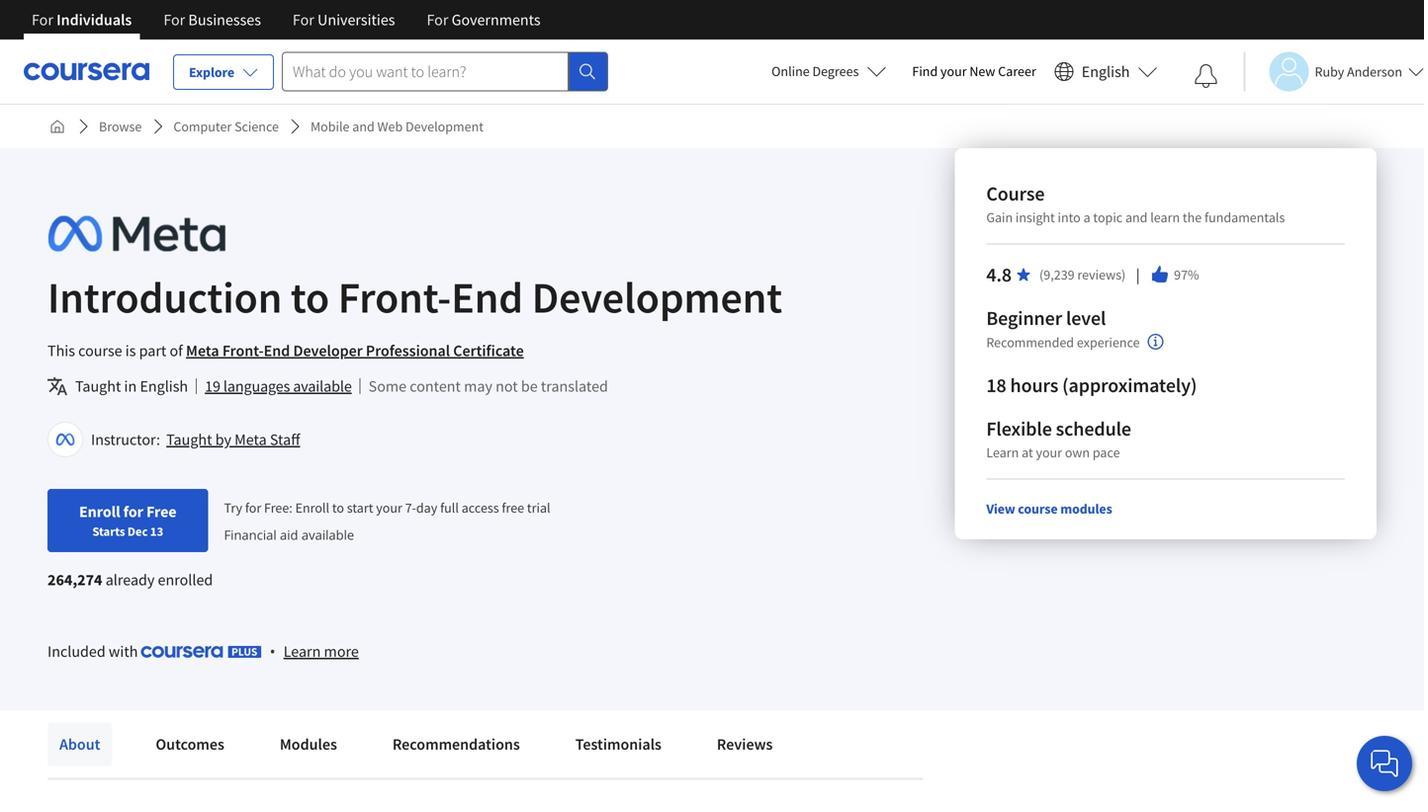 Task type: vqa. For each thing, say whether or not it's contained in the screenshot.
the right Learn
yes



Task type: describe. For each thing, give the bounding box(es) containing it.
certificate
[[453, 341, 524, 361]]

•
[[270, 641, 276, 662]]

enroll inside enroll for free starts dec 13
[[79, 502, 120, 522]]

|
[[1134, 264, 1142, 285]]

0 vertical spatial meta
[[186, 341, 219, 361]]

enroll inside try for free: enroll to start your 7-day full access free trial financial aid available
[[295, 499, 329, 517]]

introduction to front-end development
[[47, 270, 782, 325]]

0 horizontal spatial and
[[352, 118, 375, 135]]

professional
[[366, 341, 450, 361]]

for governments
[[427, 10, 541, 30]]

individuals
[[56, 10, 132, 30]]

dec
[[127, 524, 148, 540]]

not
[[496, 377, 518, 397]]

into
[[1058, 209, 1081, 226]]

ruby
[[1315, 63, 1344, 81]]

13
[[150, 524, 163, 540]]

recommendations
[[392, 735, 520, 755]]

find your new career
[[912, 62, 1036, 80]]

0 horizontal spatial to
[[291, 270, 329, 325]]

97%
[[1174, 266, 1199, 284]]

for for try
[[245, 499, 261, 517]]

find
[[912, 62, 938, 80]]

at
[[1022, 444, 1033, 462]]

a
[[1083, 209, 1090, 226]]

governments
[[452, 10, 541, 30]]

view course modules
[[986, 500, 1112, 518]]

19 languages available button
[[205, 375, 352, 399]]

online
[[771, 62, 810, 80]]

0 horizontal spatial front-
[[222, 341, 264, 361]]

banner navigation
[[16, 0, 556, 40]]

free
[[502, 499, 524, 517]]

to inside try for free: enroll to start your 7-day full access free trial financial aid available
[[332, 499, 344, 517]]

start
[[347, 499, 373, 517]]

hours
[[1010, 373, 1058, 398]]

and inside course gain insight into a topic and learn the fundamentals
[[1125, 209, 1148, 226]]

1 horizontal spatial your
[[940, 62, 967, 80]]

try
[[224, 499, 242, 517]]

staff
[[270, 430, 300, 450]]

science
[[234, 118, 279, 135]]

for individuals
[[32, 10, 132, 30]]

your inside try for free: enroll to start your 7-day full access free trial financial aid available
[[376, 499, 402, 517]]

7-
[[405, 499, 416, 517]]

translated
[[541, 377, 608, 397]]

learn
[[1150, 209, 1180, 226]]

recommendations link
[[381, 723, 532, 767]]

(9,239 reviews) |
[[1039, 264, 1142, 285]]

course
[[986, 181, 1045, 206]]

english button
[[1046, 40, 1165, 104]]

flexible schedule learn at your own pace
[[986, 417, 1131, 462]]

available inside try for free: enroll to start your 7-day full access free trial financial aid available
[[301, 526, 354, 544]]

learn more link
[[284, 640, 359, 664]]

about link
[[47, 723, 112, 767]]

show notifications image
[[1194, 64, 1218, 88]]

modules
[[1060, 500, 1112, 518]]

beginner level
[[986, 306, 1106, 331]]

some content may not be translated
[[369, 377, 608, 397]]

course for this
[[78, 341, 122, 361]]

career
[[998, 62, 1036, 80]]

taught by meta staff link
[[166, 430, 300, 450]]

mobile and web development
[[311, 118, 484, 135]]

this
[[47, 341, 75, 361]]

for for universities
[[293, 10, 314, 30]]

0 horizontal spatial end
[[264, 341, 290, 361]]

coursera image
[[24, 56, 149, 87]]

course gain insight into a topic and learn the fundamentals
[[986, 181, 1285, 226]]

pace
[[1093, 444, 1120, 462]]

modules link
[[268, 723, 349, 767]]

day
[[416, 499, 437, 517]]

recommended experience
[[986, 334, 1140, 351]]

experience
[[1077, 334, 1140, 351]]

by
[[215, 430, 231, 450]]

browse
[[99, 118, 142, 135]]

1 horizontal spatial development
[[532, 270, 782, 325]]

explore
[[189, 63, 234, 81]]

18 hours (approximately)
[[986, 373, 1197, 398]]

own
[[1065, 444, 1090, 462]]

already
[[106, 571, 155, 590]]

content
[[410, 377, 461, 397]]

course for view
[[1018, 500, 1058, 518]]

gain
[[986, 209, 1013, 226]]

flexible
[[986, 417, 1052, 442]]

is
[[125, 341, 136, 361]]

more
[[324, 642, 359, 662]]

online degrees
[[771, 62, 859, 80]]

taught by meta staff image
[[50, 425, 80, 455]]

free:
[[264, 499, 292, 517]]

mobile and web development link
[[303, 109, 491, 144]]

outcomes link
[[144, 723, 236, 767]]

modules
[[280, 735, 337, 755]]

trial
[[527, 499, 550, 517]]

for universities
[[293, 10, 395, 30]]

businesses
[[188, 10, 261, 30]]

english inside button
[[1082, 62, 1130, 82]]

testimonials
[[575, 735, 662, 755]]

ruby anderson button
[[1244, 52, 1424, 91]]

information about difficulty level pre-requisites. image
[[1148, 334, 1164, 350]]



Task type: locate. For each thing, give the bounding box(es) containing it.
1 vertical spatial development
[[532, 270, 782, 325]]

0 horizontal spatial development
[[405, 118, 484, 135]]

0 horizontal spatial for
[[123, 502, 143, 522]]

learn inside • learn more
[[284, 642, 321, 662]]

4 for from the left
[[427, 10, 448, 30]]

1 vertical spatial learn
[[284, 642, 321, 662]]

2 for from the left
[[163, 10, 185, 30]]

0 vertical spatial development
[[405, 118, 484, 135]]

degrees
[[812, 62, 859, 80]]

online degrees button
[[756, 49, 902, 93]]

financial
[[224, 526, 277, 544]]

1 for from the left
[[32, 10, 53, 30]]

None search field
[[282, 52, 608, 91]]

for businesses
[[163, 10, 261, 30]]

1 horizontal spatial end
[[451, 270, 523, 325]]

your left 7-
[[376, 499, 402, 517]]

anderson
[[1347, 63, 1402, 81]]

1 vertical spatial and
[[1125, 209, 1148, 226]]

3 for from the left
[[293, 10, 314, 30]]

reviews link
[[705, 723, 785, 767]]

front- up languages
[[222, 341, 264, 361]]

meta right "of"
[[186, 341, 219, 361]]

to left start
[[332, 499, 344, 517]]

for for individuals
[[32, 10, 53, 30]]

2 horizontal spatial your
[[1036, 444, 1062, 462]]

with
[[109, 642, 138, 662]]

enroll up the starts
[[79, 502, 120, 522]]

0 vertical spatial and
[[352, 118, 375, 135]]

1 vertical spatial your
[[1036, 444, 1062, 462]]

starts
[[92, 524, 125, 540]]

end
[[451, 270, 523, 325], [264, 341, 290, 361]]

financial aid available button
[[224, 526, 354, 544]]

meta image
[[47, 212, 225, 256]]

1 vertical spatial course
[[1018, 500, 1058, 518]]

development
[[405, 118, 484, 135], [532, 270, 782, 325]]

0 vertical spatial to
[[291, 270, 329, 325]]

0 horizontal spatial course
[[78, 341, 122, 361]]

264,274
[[47, 571, 102, 590]]

full
[[440, 499, 459, 517]]

free
[[146, 502, 176, 522]]

available
[[293, 377, 352, 397], [301, 526, 354, 544]]

developer
[[293, 341, 363, 361]]

end up 19 languages available
[[264, 341, 290, 361]]

new
[[969, 62, 995, 80]]

computer science
[[173, 118, 279, 135]]

0 horizontal spatial english
[[140, 377, 188, 397]]

1 horizontal spatial learn
[[986, 444, 1019, 462]]

18
[[986, 373, 1006, 398]]

• learn more
[[270, 641, 359, 662]]

about
[[59, 735, 100, 755]]

browse link
[[91, 109, 150, 144]]

testimonials link
[[563, 723, 673, 767]]

reviews)
[[1077, 266, 1126, 284]]

0 horizontal spatial meta
[[186, 341, 219, 361]]

front-
[[338, 270, 451, 325], [222, 341, 264, 361]]

in
[[124, 377, 137, 397]]

and left web
[[352, 118, 375, 135]]

1 horizontal spatial course
[[1018, 500, 1058, 518]]

learn
[[986, 444, 1019, 462], [284, 642, 321, 662]]

1 horizontal spatial enroll
[[295, 499, 329, 517]]

0 vertical spatial learn
[[986, 444, 1019, 462]]

for
[[245, 499, 261, 517], [123, 502, 143, 522]]

insight
[[1016, 209, 1055, 226]]

(9,239
[[1039, 266, 1075, 284]]

some
[[369, 377, 407, 397]]

course
[[78, 341, 122, 361], [1018, 500, 1058, 518]]

end up certificate
[[451, 270, 523, 325]]

english
[[1082, 62, 1130, 82], [140, 377, 188, 397]]

0 vertical spatial front-
[[338, 270, 451, 325]]

for for governments
[[427, 10, 448, 30]]

for inside try for free: enroll to start your 7-day full access free trial financial aid available
[[245, 499, 261, 517]]

outcomes
[[156, 735, 224, 755]]

and
[[352, 118, 375, 135], [1125, 209, 1148, 226]]

your right find
[[940, 62, 967, 80]]

for left "individuals"
[[32, 10, 53, 30]]

and right topic
[[1125, 209, 1148, 226]]

0 vertical spatial course
[[78, 341, 122, 361]]

1 vertical spatial meta
[[235, 430, 267, 450]]

your inside flexible schedule learn at your own pace
[[1036, 444, 1062, 462]]

enrolled
[[158, 571, 213, 590]]

0 vertical spatial taught
[[75, 377, 121, 397]]

course left is
[[78, 341, 122, 361]]

What do you want to learn? text field
[[282, 52, 569, 91]]

264,274 already enrolled
[[47, 571, 213, 590]]

reviews
[[717, 735, 773, 755]]

your
[[940, 62, 967, 80], [1036, 444, 1062, 462], [376, 499, 402, 517]]

1 horizontal spatial meta
[[235, 430, 267, 450]]

1 horizontal spatial english
[[1082, 62, 1130, 82]]

fundamentals
[[1204, 209, 1285, 226]]

to up developer
[[291, 270, 329, 325]]

english right in
[[140, 377, 188, 397]]

view
[[986, 500, 1015, 518]]

languages
[[223, 377, 290, 397]]

to
[[291, 270, 329, 325], [332, 499, 344, 517]]

taught left in
[[75, 377, 121, 397]]

for left businesses
[[163, 10, 185, 30]]

0 horizontal spatial learn
[[284, 642, 321, 662]]

1 horizontal spatial to
[[332, 499, 344, 517]]

19
[[205, 377, 220, 397]]

for for enroll
[[123, 502, 143, 522]]

4.8
[[986, 263, 1012, 287]]

0 horizontal spatial your
[[376, 499, 402, 517]]

computer science link
[[165, 109, 287, 144]]

coursera plus image
[[141, 647, 262, 658]]

schedule
[[1056, 417, 1131, 442]]

recommended
[[986, 334, 1074, 351]]

for up what do you want to learn? text field at the left top
[[427, 10, 448, 30]]

enroll right 'free:'
[[295, 499, 329, 517]]

(approximately)
[[1062, 373, 1197, 398]]

meta front-end developer professional certificate link
[[186, 341, 524, 361]]

for left 'universities' at the top left of the page
[[293, 10, 314, 30]]

taught left "by"
[[166, 430, 212, 450]]

access
[[462, 499, 499, 517]]

meta
[[186, 341, 219, 361], [235, 430, 267, 450]]

19 languages available
[[205, 377, 352, 397]]

0 vertical spatial available
[[293, 377, 352, 397]]

meta right "by"
[[235, 430, 267, 450]]

topic
[[1093, 209, 1123, 226]]

english right career
[[1082, 62, 1130, 82]]

0 horizontal spatial enroll
[[79, 502, 120, 522]]

for up dec at the left of page
[[123, 502, 143, 522]]

taught in english
[[75, 377, 188, 397]]

instructor: taught by meta staff
[[91, 430, 300, 450]]

learn right •
[[284, 642, 321, 662]]

learn inside flexible schedule learn at your own pace
[[986, 444, 1019, 462]]

ruby anderson
[[1315, 63, 1402, 81]]

try for free: enroll to start your 7-day full access free trial financial aid available
[[224, 499, 550, 544]]

1 vertical spatial taught
[[166, 430, 212, 450]]

available right aid in the bottom of the page
[[301, 526, 354, 544]]

chat with us image
[[1369, 749, 1400, 780]]

1 horizontal spatial front-
[[338, 270, 451, 325]]

1 vertical spatial available
[[301, 526, 354, 544]]

1 horizontal spatial taught
[[166, 430, 212, 450]]

the
[[1183, 209, 1202, 226]]

for right the try
[[245, 499, 261, 517]]

available down developer
[[293, 377, 352, 397]]

course right view
[[1018, 500, 1058, 518]]

2 vertical spatial your
[[376, 499, 402, 517]]

1 horizontal spatial and
[[1125, 209, 1148, 226]]

0 vertical spatial your
[[940, 62, 967, 80]]

1 vertical spatial english
[[140, 377, 188, 397]]

front- up professional
[[338, 270, 451, 325]]

enroll
[[295, 499, 329, 517], [79, 502, 120, 522]]

1 vertical spatial front-
[[222, 341, 264, 361]]

0 horizontal spatial taught
[[75, 377, 121, 397]]

available inside button
[[293, 377, 352, 397]]

home image
[[49, 119, 65, 134]]

instructor:
[[91, 430, 160, 450]]

1 vertical spatial end
[[264, 341, 290, 361]]

0 vertical spatial end
[[451, 270, 523, 325]]

universities
[[317, 10, 395, 30]]

learn left at
[[986, 444, 1019, 462]]

computer
[[173, 118, 232, 135]]

for inside enroll for free starts dec 13
[[123, 502, 143, 522]]

view course modules link
[[986, 500, 1112, 518]]

1 horizontal spatial for
[[245, 499, 261, 517]]

taught
[[75, 377, 121, 397], [166, 430, 212, 450]]

your right at
[[1036, 444, 1062, 462]]

aid
[[280, 526, 298, 544]]

0 vertical spatial english
[[1082, 62, 1130, 82]]

for for businesses
[[163, 10, 185, 30]]

enroll for free starts dec 13
[[79, 502, 176, 540]]

1 vertical spatial to
[[332, 499, 344, 517]]



